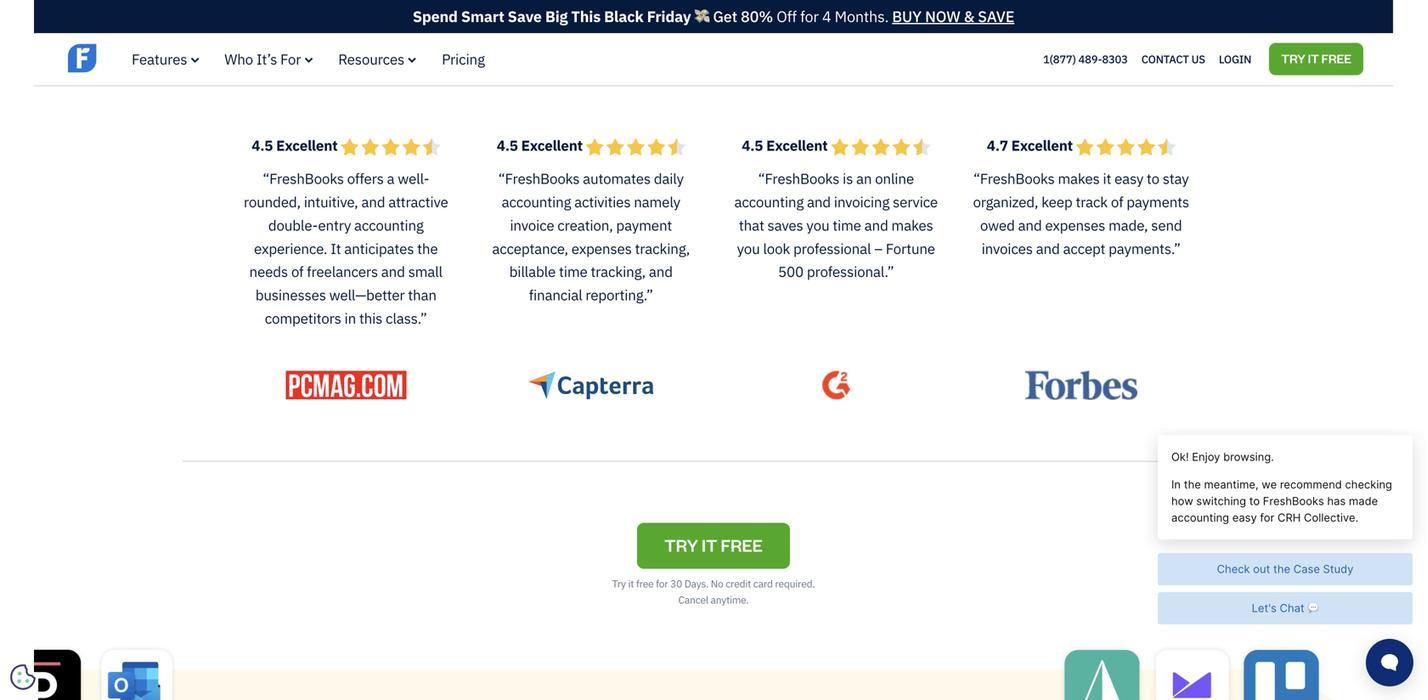 Task type: locate. For each thing, give the bounding box(es) containing it.
makes up fortune on the right top of the page
[[892, 216, 934, 235]]

star rating image up the online
[[831, 138, 931, 156]]

30
[[671, 577, 682, 590]]

automates
[[583, 169, 651, 188]]

makes
[[1058, 169, 1100, 188], [892, 216, 934, 235]]

1 vertical spatial tracking,
[[591, 262, 646, 281]]

"freshbooks is an online accounting and invoicing service that saves you time and makes you look professional – fortune 500 professional."
[[735, 169, 938, 281]]

1 4.5 from the left
[[252, 136, 273, 155]]

0 horizontal spatial try
[[612, 577, 626, 590]]

accounting inside "freshbooks automates daily accounting activities namely invoice creation, payment acceptance, expenses tracking, billable time tracking, and financial reporting."
[[502, 193, 571, 211]]

3 4.5 excellent from the left
[[742, 136, 831, 155]]

1 vertical spatial it
[[1103, 169, 1112, 188]]

4.5 up invoice
[[497, 136, 518, 155]]

makes up track
[[1058, 169, 1100, 188]]

2 horizontal spatial it
[[1308, 50, 1320, 66]]

makes inside "freshbooks is an online accounting and invoicing service that saves you time and makes you look professional – fortune 500 professional."
[[892, 216, 934, 235]]

it inside "freshbooks makes it easy to stay organized, keep track of payments owed and expenses made, send invoices and accept payments."
[[1103, 169, 1112, 188]]

expenses inside "freshbooks makes it easy to stay organized, keep track of payments owed and expenses made, send invoices and accept payments."
[[1046, 216, 1106, 235]]

stay
[[1163, 169, 1189, 188]]

0 vertical spatial it
[[1308, 50, 1320, 66]]

0 vertical spatial of
[[1111, 193, 1124, 211]]

for left the 30
[[656, 577, 668, 590]]

accounting inside "freshbooks offers a well- rounded, intuitive, and attractive double-entry accounting experience. it anticipates the needs of freelancers and small businesses well—better than competitors in this class."
[[354, 216, 424, 235]]

excellent right the 4.7
[[1012, 136, 1073, 155]]

0 vertical spatial makes
[[1058, 169, 1100, 188]]

payment
[[616, 216, 672, 235]]

2 4.5 excellent from the left
[[497, 136, 586, 155]]

accounting up saves
[[735, 193, 804, 211]]

excellent up activities
[[521, 136, 583, 155]]

star rating image
[[341, 138, 440, 156], [586, 138, 686, 156], [831, 138, 931, 156], [1076, 138, 1176, 156]]

friday
[[647, 6, 691, 26]]

it inside try it free for 30 days. no credit card required. cancel anytime.
[[628, 577, 634, 590]]

for left 4
[[800, 6, 819, 26]]

acceptance,
[[492, 239, 568, 258]]

1 horizontal spatial of
[[1111, 193, 1124, 211]]

1 horizontal spatial you
[[807, 216, 830, 235]]

4.5 excellent for activities
[[497, 136, 586, 155]]

4.5 up that
[[742, 136, 763, 155]]

4 star rating image from the left
[[1076, 138, 1176, 156]]

4.5 for "freshbooks offers a well- rounded, intuitive, and attractive double-entry accounting experience. it anticipates the needs of freelancers and small businesses well—better than competitors in this class."
[[252, 136, 273, 155]]

"freshbooks up intuitive,
[[263, 169, 344, 188]]

fortune
[[886, 239, 936, 258]]

save
[[978, 6, 1015, 26]]

3 excellent from the left
[[767, 136, 828, 155]]

0 vertical spatial you
[[807, 216, 830, 235]]

anytime.
[[711, 593, 749, 607]]

resources
[[338, 50, 405, 68]]

creation,
[[558, 216, 613, 235]]

"freshbooks for organized,
[[974, 169, 1055, 188]]

it
[[1308, 50, 1320, 66], [1103, 169, 1112, 188], [628, 577, 634, 590]]

1 vertical spatial makes
[[892, 216, 934, 235]]

freelancers
[[307, 262, 378, 281]]

try it free link
[[1270, 43, 1364, 75]]

1 horizontal spatial time
[[833, 216, 862, 235]]

accounting
[[502, 193, 571, 211], [735, 193, 804, 211], [354, 216, 424, 235]]

💸
[[695, 6, 710, 26]]

4 "freshbooks from the left
[[974, 169, 1055, 188]]

features
[[132, 50, 187, 68]]

2 horizontal spatial accounting
[[735, 193, 804, 211]]

1 horizontal spatial expenses
[[1046, 216, 1106, 235]]

"freshbooks makes it easy to stay organized, keep track of payments owed and expenses made, send invoices and accept payments."
[[973, 169, 1190, 258]]

1 horizontal spatial 4.5
[[497, 136, 518, 155]]

4.5 excellent for accounting
[[742, 136, 831, 155]]

4 excellent from the left
[[1012, 136, 1073, 155]]

2 "freshbooks from the left
[[499, 169, 580, 188]]

free
[[636, 577, 654, 590]]

1 vertical spatial time
[[559, 262, 588, 281]]

"freshbooks inside "freshbooks automates daily accounting activities namely invoice creation, payment acceptance, expenses tracking, billable time tracking, and financial reporting."
[[499, 169, 580, 188]]

time up financial at the top
[[559, 262, 588, 281]]

1 star rating image from the left
[[341, 138, 440, 156]]

0 horizontal spatial 4.5 excellent
[[252, 136, 341, 155]]

is
[[843, 169, 853, 188]]

competitors
[[265, 309, 341, 328]]

1 vertical spatial try
[[612, 577, 626, 590]]

reporting."
[[586, 286, 653, 304]]

3 4.5 from the left
[[742, 136, 763, 155]]

cookie consent banner dialog
[[13, 491, 268, 687]]

excellent
[[276, 136, 338, 155], [521, 136, 583, 155], [767, 136, 828, 155], [1012, 136, 1073, 155]]

financial
[[529, 286, 583, 304]]

1(877) 489-8303 link
[[1043, 52, 1128, 66]]

and left the accept
[[1036, 239, 1060, 258]]

online
[[875, 169, 914, 188]]

1 horizontal spatial for
[[800, 6, 819, 26]]

3 star rating image from the left
[[831, 138, 931, 156]]

who it's for
[[225, 50, 301, 68]]

a
[[387, 169, 395, 188]]

tracking, down 'payment'
[[635, 239, 690, 258]]

1 vertical spatial of
[[291, 262, 304, 281]]

1 horizontal spatial accounting
[[502, 193, 571, 211]]

4.5 excellent up invoice
[[497, 136, 586, 155]]

card
[[754, 577, 773, 590]]

excellent up saves
[[767, 136, 828, 155]]

pricing
[[442, 50, 485, 68]]

time up 'professional'
[[833, 216, 862, 235]]

0 horizontal spatial it
[[628, 577, 634, 590]]

1 vertical spatial expenses
[[572, 239, 632, 258]]

1 vertical spatial for
[[656, 577, 668, 590]]

time inside "freshbooks is an online accounting and invoicing service that saves you time and makes you look professional – fortune 500 professional."
[[833, 216, 862, 235]]

try
[[1282, 50, 1306, 66], [612, 577, 626, 590]]

anticipates
[[344, 239, 414, 258]]

you down that
[[737, 239, 760, 258]]

and up reporting."
[[649, 262, 673, 281]]

"freshbooks inside "freshbooks offers a well- rounded, intuitive, and attractive double-entry accounting experience. it anticipates the needs of freelancers and small businesses well—better than competitors in this class."
[[263, 169, 344, 188]]

excellent up intuitive,
[[276, 136, 338, 155]]

1(877)
[[1043, 52, 1076, 66]]

0 vertical spatial time
[[833, 216, 862, 235]]

it left the free
[[1308, 50, 1320, 66]]

accounting up anticipates
[[354, 216, 424, 235]]

0 vertical spatial for
[[800, 6, 819, 26]]

login link
[[1219, 48, 1252, 70]]

star rating image up automates
[[586, 138, 686, 156]]

it for try it free
[[1308, 50, 1320, 66]]

4.5 excellent up saves
[[742, 136, 831, 155]]

8303
[[1102, 52, 1128, 66]]

2 vertical spatial it
[[628, 577, 634, 590]]

try inside try it free for 30 days. no credit card required. cancel anytime.
[[612, 577, 626, 590]]

service
[[893, 193, 938, 211]]

4.5 for "freshbooks automates daily accounting activities namely invoice creation, payment acceptance, expenses tracking, billable time tracking, and financial reporting."
[[497, 136, 518, 155]]

accounting up invoice
[[502, 193, 571, 211]]

"freshbooks up organized, at top
[[974, 169, 1055, 188]]

this
[[359, 309, 383, 328]]

4.5 excellent
[[252, 136, 341, 155], [497, 136, 586, 155], [742, 136, 831, 155]]

0 horizontal spatial for
[[656, 577, 668, 590]]

and down anticipates
[[381, 262, 405, 281]]

1 excellent from the left
[[276, 136, 338, 155]]

try
[[665, 534, 699, 556]]

made,
[[1109, 216, 1148, 235]]

and left invoicing
[[807, 193, 831, 211]]

0 horizontal spatial accounting
[[354, 216, 424, 235]]

it left free
[[628, 577, 634, 590]]

try left the free
[[1282, 50, 1306, 66]]

buy now & save link
[[892, 6, 1015, 26]]

2 4.5 from the left
[[497, 136, 518, 155]]

0 horizontal spatial expenses
[[572, 239, 632, 258]]

"freshbooks up invoice
[[499, 169, 580, 188]]

try for try it free
[[1282, 50, 1306, 66]]

cookie preferences image
[[10, 665, 36, 690]]

expenses down creation,
[[572, 239, 632, 258]]

2 excellent from the left
[[521, 136, 583, 155]]

you up 'professional'
[[807, 216, 830, 235]]

1 4.5 excellent from the left
[[252, 136, 341, 155]]

1 horizontal spatial 4.5 excellent
[[497, 136, 586, 155]]

of inside "freshbooks makes it easy to stay organized, keep track of payments owed and expenses made, send invoices and accept payments."
[[1111, 193, 1124, 211]]

star rating image up a
[[341, 138, 440, 156]]

star rating image for it
[[1076, 138, 1176, 156]]

4.5 excellent up rounded, at the top left of the page
[[252, 136, 341, 155]]

3 "freshbooks from the left
[[758, 169, 840, 188]]

tracking, up reporting."
[[591, 262, 646, 281]]

"freshbooks inside "freshbooks is an online accounting and invoicing service that saves you time and makes you look professional – fortune 500 professional."
[[758, 169, 840, 188]]

try left free
[[612, 577, 626, 590]]

4.7
[[987, 136, 1008, 155]]

4.5 up rounded, at the top left of the page
[[252, 136, 273, 155]]

2 star rating image from the left
[[586, 138, 686, 156]]

0 horizontal spatial 4.5
[[252, 136, 273, 155]]

and
[[361, 193, 385, 211], [807, 193, 831, 211], [865, 216, 889, 235], [1018, 216, 1042, 235], [1036, 239, 1060, 258], [381, 262, 405, 281], [649, 262, 673, 281]]

2 horizontal spatial 4.5 excellent
[[742, 136, 831, 155]]

0 horizontal spatial of
[[291, 262, 304, 281]]

4.5 excellent for rounded,
[[252, 136, 341, 155]]

payments
[[1127, 193, 1190, 211]]

for
[[800, 6, 819, 26], [656, 577, 668, 590]]

send
[[1152, 216, 1183, 235]]

4
[[822, 6, 831, 26]]

1 horizontal spatial try
[[1282, 50, 1306, 66]]

"freshbooks inside "freshbooks makes it easy to stay organized, keep track of payments owed and expenses made, send invoices and accept payments."
[[974, 169, 1055, 188]]

it left easy
[[1103, 169, 1112, 188]]

0 horizontal spatial time
[[559, 262, 588, 281]]

0 vertical spatial try
[[1282, 50, 1306, 66]]

expenses
[[1046, 216, 1106, 235], [572, 239, 632, 258]]

saves
[[768, 216, 804, 235]]

keep
[[1042, 193, 1073, 211]]

expenses up the accept
[[1046, 216, 1106, 235]]

spend
[[413, 6, 458, 26]]

buy
[[892, 6, 922, 26]]

&
[[964, 6, 975, 26]]

1 "freshbooks from the left
[[263, 169, 344, 188]]

of right track
[[1111, 193, 1124, 211]]

1 horizontal spatial makes
[[1058, 169, 1100, 188]]

and down offers
[[361, 193, 385, 211]]

0 horizontal spatial makes
[[892, 216, 934, 235]]

0 vertical spatial tracking,
[[635, 239, 690, 258]]

of up businesses
[[291, 262, 304, 281]]

0 vertical spatial expenses
[[1046, 216, 1106, 235]]

"freshbooks up saves
[[758, 169, 840, 188]]

of
[[1111, 193, 1124, 211], [291, 262, 304, 281]]

0 horizontal spatial you
[[737, 239, 760, 258]]

2 horizontal spatial 4.5
[[742, 136, 763, 155]]

save
[[508, 6, 542, 26]]

look
[[763, 239, 790, 258]]

star rating image up easy
[[1076, 138, 1176, 156]]

1 horizontal spatial it
[[1103, 169, 1112, 188]]

needs
[[249, 262, 288, 281]]



Task type: vqa. For each thing, say whether or not it's contained in the screenshot.
the Allow the website to remember choices you make (such as your username, language, or the region you are in) and provide enhanced, more personal features. For example, a website may provide you with local weather reports or traffic news by storing data about your general location.
no



Task type: describe. For each thing, give the bounding box(es) containing it.
4.7 excellent
[[987, 136, 1076, 155]]

for inside try it free for 30 days. no credit card required. cancel anytime.
[[656, 577, 668, 590]]

rounded,
[[244, 193, 301, 211]]

free
[[1322, 50, 1352, 66]]

free
[[721, 534, 763, 556]]

star rating image for daily
[[586, 138, 686, 156]]

"freshbooks automates daily accounting activities namely invoice creation, payment acceptance, expenses tracking, billable time tracking, and financial reporting."
[[492, 169, 690, 304]]

easy
[[1115, 169, 1144, 188]]

to
[[1147, 169, 1160, 188]]

attractive
[[389, 193, 448, 211]]

logo pc mag.png image
[[286, 371, 406, 400]]

now
[[925, 6, 961, 26]]

excellent for is
[[767, 136, 828, 155]]

for
[[280, 50, 301, 68]]

small
[[408, 262, 443, 281]]

and right owed
[[1018, 216, 1042, 235]]

excellent for offers
[[276, 136, 338, 155]]

4.5 for "freshbooks is an online accounting and invoicing service that saves you time and makes you look professional – fortune 500 professional."
[[742, 136, 763, 155]]

big
[[545, 6, 568, 26]]

logo capterra.png image
[[528, 371, 654, 400]]

who it's for link
[[225, 50, 313, 68]]

months.
[[835, 6, 889, 26]]

the
[[417, 239, 438, 258]]

owed
[[981, 216, 1015, 235]]

time inside "freshbooks automates daily accounting activities namely invoice creation, payment acceptance, expenses tracking, billable time tracking, and financial reporting."
[[559, 262, 588, 281]]

than
[[408, 286, 437, 304]]

try it free
[[665, 534, 763, 556]]

in
[[345, 309, 356, 328]]

well—better
[[329, 286, 405, 304]]

namely
[[634, 193, 681, 211]]

1 vertical spatial you
[[737, 239, 760, 258]]

500
[[778, 262, 804, 281]]

offers
[[347, 169, 384, 188]]

double-
[[268, 216, 318, 235]]

resources link
[[338, 50, 416, 68]]

1(877) 489-8303
[[1043, 52, 1128, 66]]

payments."
[[1109, 239, 1181, 258]]

professional
[[794, 239, 871, 258]]

makes inside "freshbooks makes it easy to stay organized, keep track of payments owed and expenses made, send invoices and accept payments."
[[1058, 169, 1100, 188]]

invoicing
[[834, 193, 890, 211]]

spend smart save big this black friday 💸 get 80% off for 4 months. buy now & save
[[413, 6, 1015, 26]]

daily
[[654, 169, 684, 188]]

it
[[331, 239, 341, 258]]

businesses
[[256, 286, 326, 304]]

try it free link
[[637, 523, 790, 569]]

of inside "freshbooks offers a well- rounded, intuitive, and attractive double-entry accounting experience. it anticipates the needs of freelancers and small businesses well—better than competitors in this class."
[[291, 262, 304, 281]]

it's
[[256, 50, 277, 68]]

freshbooks logo image
[[68, 42, 200, 75]]

excellent for automates
[[521, 136, 583, 155]]

and up –
[[865, 216, 889, 235]]

try it free for 30 days. no credit card required. cancel anytime.
[[612, 577, 815, 607]]

it for try it free for 30 days. no credit card required. cancel anytime.
[[628, 577, 634, 590]]

try for try it free for 30 days. no credit card required. cancel anytime.
[[612, 577, 626, 590]]

invoice
[[510, 216, 554, 235]]

it
[[702, 534, 718, 556]]

forbes logo 4.png image
[[1025, 371, 1138, 400]]

features link
[[132, 50, 199, 68]]

track
[[1076, 193, 1108, 211]]

get
[[713, 6, 738, 26]]

cancel
[[679, 593, 709, 607]]

entry
[[318, 216, 351, 235]]

excellent for makes
[[1012, 136, 1073, 155]]

and inside "freshbooks automates daily accounting activities namely invoice creation, payment acceptance, expenses tracking, billable time tracking, and financial reporting."
[[649, 262, 673, 281]]

black
[[604, 6, 644, 26]]

an
[[857, 169, 872, 188]]

contact
[[1142, 52, 1189, 66]]

"freshbooks for invoicing
[[758, 169, 840, 188]]

try it free
[[1282, 50, 1352, 66]]

that
[[739, 216, 765, 235]]

off
[[777, 6, 797, 26]]

"freshbooks for invoice
[[499, 169, 580, 188]]

required.
[[775, 577, 815, 590]]

80%
[[741, 6, 773, 26]]

credit
[[726, 577, 751, 590]]

pricing link
[[442, 50, 485, 68]]

experience.
[[254, 239, 327, 258]]

accounting inside "freshbooks is an online accounting and invoicing service that saves you time and makes you look professional – fortune 500 professional."
[[735, 193, 804, 211]]

well-
[[398, 169, 429, 188]]

invoices
[[982, 239, 1033, 258]]

star rating image for an
[[831, 138, 931, 156]]

contact us link
[[1142, 48, 1206, 70]]

star rating image for a
[[341, 138, 440, 156]]

smart
[[461, 6, 504, 26]]

us
[[1192, 52, 1206, 66]]

organized,
[[973, 193, 1039, 211]]

professional."
[[807, 262, 894, 281]]

activities
[[575, 193, 631, 211]]

logo g2 e1671654233587.png image
[[822, 371, 850, 400]]

no
[[711, 577, 724, 590]]

days.
[[685, 577, 709, 590]]

–
[[875, 239, 883, 258]]

489-
[[1079, 52, 1102, 66]]

class."
[[386, 309, 427, 328]]

who
[[225, 50, 253, 68]]

accept
[[1063, 239, 1106, 258]]

expenses inside "freshbooks automates daily accounting activities namely invoice creation, payment acceptance, expenses tracking, billable time tracking, and financial reporting."
[[572, 239, 632, 258]]

this
[[571, 6, 601, 26]]

"freshbooks for and
[[263, 169, 344, 188]]



